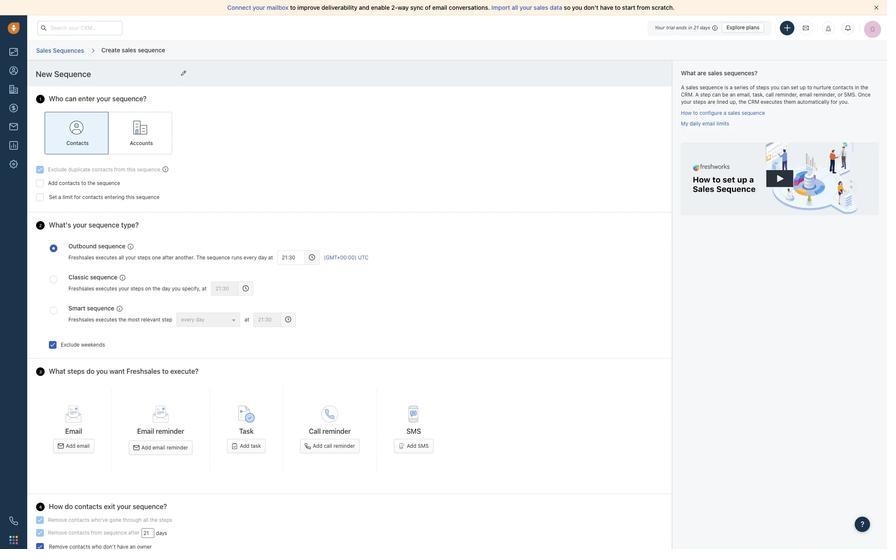 Task type: vqa. For each thing, say whether or not it's contained in the screenshot.


Task type: locate. For each thing, give the bounding box(es) containing it.
execute?
[[170, 367, 199, 375]]

what up crm.
[[682, 69, 696, 77]]

2 vertical spatial day
[[196, 316, 205, 323]]

executes down task,
[[761, 99, 783, 105]]

how right 4
[[49, 503, 63, 510]]

0 vertical spatial do
[[86, 367, 95, 375]]

every right the runs
[[244, 254, 257, 261]]

1 horizontal spatial a
[[696, 91, 699, 98]]

email up add email reminder button
[[137, 428, 154, 435]]

your
[[655, 25, 665, 30]]

reminder,
[[776, 91, 799, 98], [814, 91, 837, 98]]

this down the accounts on the left top of the page
[[127, 166, 136, 173]]

2 reminder, from the left
[[814, 91, 837, 98]]

sequence left is
[[700, 84, 724, 90]]

sales sequences link
[[36, 44, 84, 57]]

once
[[859, 91, 871, 98]]

in inside a sales sequence is a series of steps you can set up to nurture contacts in the crm. a step can be an email, task, call reminder, email reminder, or sms. once your steps are lined up, the crm executes them automatically for you.
[[856, 84, 860, 90]]

your
[[253, 4, 265, 11], [520, 4, 533, 11], [97, 95, 111, 103], [682, 99, 692, 105], [73, 221, 87, 229], [125, 254, 136, 261], [119, 285, 129, 292], [117, 503, 131, 510]]

can
[[781, 84, 790, 90], [713, 91, 721, 98], [65, 95, 77, 103]]

call reminder
[[309, 428, 351, 435]]

0 horizontal spatial how
[[49, 503, 63, 510]]

how to configure a sales sequence
[[682, 110, 766, 116]]

start
[[623, 4, 636, 11]]

to left execute?
[[162, 367, 169, 375]]

1 remove from the top
[[48, 517, 67, 523]]

0 horizontal spatial after
[[128, 530, 140, 536]]

exclude left duplicate
[[48, 166, 67, 173]]

every down the specify,
[[181, 316, 195, 323]]

can left be
[[713, 91, 721, 98]]

the down duplicate
[[88, 180, 95, 186]]

how
[[682, 110, 692, 116], [49, 503, 63, 510]]

set a limit for contacts entering this sequence
[[49, 194, 160, 200]]

steps
[[757, 84, 770, 90], [694, 99, 707, 105], [138, 254, 151, 261], [131, 285, 144, 292], [67, 367, 85, 375], [159, 517, 172, 523]]

call
[[766, 91, 775, 98], [324, 443, 332, 449]]

in up the sms.
[[856, 84, 860, 90]]

weekends
[[81, 341, 105, 348]]

freshsales for classic
[[68, 285, 94, 292]]

outbound sequence
[[68, 242, 126, 250]]

remove
[[48, 517, 67, 523], [48, 530, 67, 536]]

1 horizontal spatial reminder,
[[814, 91, 837, 98]]

from right start
[[637, 4, 651, 11]]

add email reminder button
[[129, 441, 193, 455]]

0 horizontal spatial every
[[181, 316, 195, 323]]

2 horizontal spatial all
[[512, 4, 518, 11]]

what
[[682, 69, 696, 77], [49, 367, 66, 375]]

a up crm.
[[682, 84, 685, 90]]

most
[[128, 316, 140, 323]]

what's
[[49, 221, 71, 229]]

0 vertical spatial days
[[701, 25, 711, 30]]

0 horizontal spatial email
[[65, 428, 82, 435]]

1 vertical spatial how
[[49, 503, 63, 510]]

call inside a sales sequence is a series of steps you can set up to nurture contacts in the crm. a step can be an email, task, call reminder, email reminder, or sms. once your steps are lined up, the crm executes them automatically for you.
[[766, 91, 775, 98]]

your right import at the right of page
[[520, 4, 533, 11]]

1 horizontal spatial day
[[196, 316, 205, 323]]

1 horizontal spatial after
[[162, 254, 174, 261]]

0 horizontal spatial do
[[65, 503, 73, 510]]

0 vertical spatial a
[[682, 84, 685, 90]]

0 horizontal spatial are
[[698, 69, 707, 77]]

phone image
[[9, 517, 18, 525]]

None text field
[[36, 67, 177, 81], [277, 250, 305, 265], [211, 281, 239, 296], [36, 67, 177, 81], [277, 250, 305, 265], [211, 281, 239, 296]]

0 horizontal spatial days
[[156, 530, 167, 536]]

freshsales down outbound
[[68, 254, 94, 261]]

all right import at the right of page
[[512, 4, 518, 11]]

0 horizontal spatial in
[[689, 25, 693, 30]]

how up 'my'
[[682, 110, 692, 116]]

0 horizontal spatial of
[[425, 4, 431, 11]]

1 vertical spatial remove
[[48, 530, 67, 536]]

task
[[239, 428, 254, 435]]

sales right create
[[122, 46, 136, 54]]

from up the entering
[[114, 166, 125, 173]]

1 reminder, from the left
[[776, 91, 799, 98]]

send email image
[[804, 24, 809, 31]]

day
[[258, 254, 267, 261], [162, 285, 171, 292], [196, 316, 205, 323]]

reminder, down nurture
[[814, 91, 837, 98]]

1 vertical spatial day
[[162, 285, 171, 292]]

contacts
[[833, 84, 854, 90], [92, 166, 113, 173], [59, 180, 80, 186], [82, 194, 103, 200], [75, 503, 102, 510], [69, 517, 90, 523], [69, 530, 90, 536]]

freshsales down smart
[[68, 316, 94, 323]]

reminder up add email reminder
[[156, 428, 184, 435]]

add sms
[[407, 443, 429, 449]]

0 vertical spatial every
[[244, 254, 257, 261]]

executes down outbound sequence
[[96, 254, 117, 261]]

1 vertical spatial for
[[74, 194, 81, 200]]

0 vertical spatial for
[[831, 99, 838, 105]]

0 vertical spatial what
[[682, 69, 696, 77]]

1 horizontal spatial what
[[682, 69, 696, 77]]

contacts inside a sales sequence is a series of steps you can set up to nurture contacts in the crm. a step can be an email, task, call reminder, email reminder, or sms. once your steps are lined up, the crm executes them automatically for you.
[[833, 84, 854, 90]]

add for email
[[66, 443, 75, 449]]

2 horizontal spatial from
[[637, 4, 651, 11]]

remove contacts who've gone through all the steps
[[48, 517, 172, 523]]

at right the runs
[[268, 254, 273, 261]]

1 horizontal spatial do
[[86, 367, 95, 375]]

1 vertical spatial call
[[324, 443, 332, 449]]

a right crm.
[[696, 91, 699, 98]]

remove for remove contacts who've gone through all the steps
[[48, 517, 67, 523]]

freshsales down classic
[[68, 285, 94, 292]]

sequence left <span class=" ">sales reps can use this for weekly check-ins with leads and to run renewal campaigns e.g. renewing a contract</span> image
[[90, 273, 118, 281]]

sales
[[534, 4, 549, 11], [122, 46, 136, 54], [708, 69, 723, 77], [686, 84, 699, 90], [728, 110, 741, 116]]

1 horizontal spatial email
[[137, 428, 154, 435]]

executes for classic sequence
[[96, 285, 117, 292]]

ends
[[677, 25, 687, 30]]

2 email from the left
[[137, 428, 154, 435]]

all up <span class=" ">sales reps can use this for weekly check-ins with leads and to run renewal campaigns e.g. renewing a contract</span> image
[[119, 254, 124, 261]]

day right on
[[162, 285, 171, 292]]

1 vertical spatial at
[[202, 285, 207, 292]]

for inside a sales sequence is a series of steps you can set up to nurture contacts in the crm. a step can be an email, task, call reminder, email reminder, or sms. once your steps are lined up, the crm executes them automatically for you.
[[831, 99, 838, 105]]

for right limit
[[74, 194, 81, 200]]

what steps do you want freshsales to execute?
[[49, 367, 199, 375]]

you.
[[840, 99, 850, 105]]

0 horizontal spatial for
[[74, 194, 81, 200]]

1 vertical spatial from
[[114, 166, 125, 173]]

1 vertical spatial a
[[724, 110, 727, 116]]

step right relevant at the bottom of page
[[162, 316, 172, 323]]

sequence inside a sales sequence is a series of steps you can set up to nurture contacts in the crm. a step can be an email, task, call reminder, email reminder, or sms. once your steps are lined up, the crm executes them automatically for you.
[[700, 84, 724, 90]]

day down the specify,
[[196, 316, 205, 323]]

<span class=" ">sales reps can use this for traditional drip campaigns e.g. reengaging with cold prospects</span> image
[[128, 244, 134, 250]]

1 horizontal spatial for
[[831, 99, 838, 105]]

call inside button
[[324, 443, 332, 449]]

1 vertical spatial every
[[181, 316, 195, 323]]

1 horizontal spatial at
[[245, 316, 249, 323]]

add sms button
[[394, 439, 434, 454]]

phone element
[[5, 513, 22, 530]]

email
[[65, 428, 82, 435], [137, 428, 154, 435]]

call right task,
[[766, 91, 775, 98]]

smart sequence
[[68, 304, 114, 312]]

1 vertical spatial sequence?
[[133, 503, 167, 510]]

0 vertical spatial remove
[[48, 517, 67, 523]]

exclude
[[48, 166, 67, 173], [61, 341, 80, 348]]

import
[[492, 4, 511, 11]]

a
[[682, 84, 685, 90], [696, 91, 699, 98]]

add for call reminder
[[313, 443, 323, 449]]

reminder up add call reminder
[[323, 428, 351, 435]]

(gmt+00:00) utc link
[[324, 254, 369, 261]]

email up add email button
[[65, 428, 82, 435]]

import all your sales data link
[[492, 4, 564, 11]]

set
[[792, 84, 799, 90]]

or
[[838, 91, 843, 98]]

day right the runs
[[258, 254, 267, 261]]

all
[[512, 4, 518, 11], [119, 254, 124, 261], [143, 517, 149, 523]]

for
[[831, 99, 838, 105], [74, 194, 81, 200]]

how for how to configure a sales sequence
[[682, 110, 692, 116]]

improve
[[298, 4, 320, 11]]

freshsales executes all your steps one after another. the sequence runs every day at
[[68, 254, 273, 261]]

do right 4
[[65, 503, 73, 510]]

1 vertical spatial of
[[750, 84, 755, 90]]

sequence? up through
[[133, 503, 167, 510]]

executes down classic sequence
[[96, 285, 117, 292]]

0 vertical spatial call
[[766, 91, 775, 98]]

0 vertical spatial step
[[701, 91, 711, 98]]

at right the specify,
[[202, 285, 207, 292]]

1 horizontal spatial call
[[766, 91, 775, 98]]

1 horizontal spatial of
[[750, 84, 755, 90]]

Search your CRM... text field
[[37, 21, 123, 35]]

0 vertical spatial how
[[682, 110, 692, 116]]

1 vertical spatial all
[[119, 254, 124, 261]]

1 horizontal spatial are
[[708, 99, 716, 105]]

close image
[[875, 6, 879, 10]]

sales down up,
[[728, 110, 741, 116]]

a up 'limits'
[[724, 110, 727, 116]]

all right through
[[143, 517, 149, 523]]

sequence down exclude duplicate contacts from this sequence
[[97, 180, 120, 186]]

1 horizontal spatial from
[[114, 166, 125, 173]]

at
[[268, 254, 273, 261], [202, 285, 207, 292], [245, 316, 249, 323]]

smart
[[68, 304, 85, 312]]

to inside a sales sequence is a series of steps you can set up to nurture contacts in the crm. a step can be an email, task, call reminder, email reminder, or sms. once your steps are lined up, the crm executes them automatically for you.
[[808, 84, 813, 90]]

email
[[433, 4, 448, 11], [800, 91, 813, 98], [703, 120, 716, 127], [77, 443, 90, 449], [153, 444, 165, 451]]

0 horizontal spatial a
[[682, 84, 685, 90]]

of up task,
[[750, 84, 755, 90]]

after down through
[[128, 530, 140, 536]]

sequence right the on the left
[[207, 254, 230, 261]]

1 vertical spatial what
[[49, 367, 66, 375]]

an
[[730, 91, 736, 98]]

sales
[[36, 47, 51, 54]]

at right every day "button"
[[245, 316, 249, 323]]

1 vertical spatial are
[[708, 99, 716, 105]]

0 vertical spatial a
[[730, 84, 733, 90]]

0 horizontal spatial reminder,
[[776, 91, 799, 98]]

step
[[701, 91, 711, 98], [162, 316, 172, 323]]

executes down <span class=" ">sales reps can use this for prospecting and account-based selling e.g. following up with event attendees</span> image
[[96, 316, 117, 323]]

0 vertical spatial day
[[258, 254, 267, 261]]

2 remove from the top
[[48, 530, 67, 536]]

executes inside a sales sequence is a series of steps you can set up to nurture contacts in the crm. a step can be an email, task, call reminder, email reminder, or sms. once your steps are lined up, the crm executes them automatically for you.
[[761, 99, 783, 105]]

through
[[123, 517, 142, 523]]

0 vertical spatial at
[[268, 254, 273, 261]]

contacts link
[[45, 112, 108, 154]]

0 vertical spatial from
[[637, 4, 651, 11]]

in left 21 at top
[[689, 25, 693, 30]]

1 vertical spatial exclude
[[61, 341, 80, 348]]

contacts down remove contacts who've gone through all the steps
[[69, 530, 90, 536]]

None text field
[[254, 312, 281, 327], [142, 528, 155, 538], [254, 312, 281, 327], [142, 528, 155, 538]]

to down duplicate
[[81, 180, 86, 186]]

deliverability
[[322, 4, 358, 11]]

them
[[784, 99, 797, 105]]

2 vertical spatial a
[[58, 194, 61, 200]]

sequence? up accounts link
[[112, 95, 147, 103]]

1 vertical spatial sms
[[418, 443, 429, 449]]

1 horizontal spatial a
[[724, 110, 727, 116]]

0 horizontal spatial what
[[49, 367, 66, 375]]

days
[[701, 25, 711, 30], [156, 530, 167, 536]]

trial
[[667, 25, 675, 30]]

are
[[698, 69, 707, 77], [708, 99, 716, 105]]

1 horizontal spatial how
[[682, 110, 692, 116]]

1 vertical spatial in
[[856, 84, 860, 90]]

a right is
[[730, 84, 733, 90]]

add contacts to the sequence
[[48, 180, 120, 186]]

1 horizontal spatial in
[[856, 84, 860, 90]]

contacts up or
[[833, 84, 854, 90]]

1 vertical spatial days
[[156, 530, 167, 536]]

0 horizontal spatial a
[[58, 194, 61, 200]]

3
[[39, 369, 42, 374]]

is
[[725, 84, 729, 90]]

2 vertical spatial all
[[143, 517, 149, 523]]

2
[[39, 223, 42, 228]]

my daily email limits
[[682, 120, 730, 127]]

sales up crm.
[[686, 84, 699, 90]]

how for how do contacts exit your sequence?
[[49, 503, 63, 510]]

0 horizontal spatial call
[[324, 443, 332, 449]]

0 horizontal spatial from
[[91, 530, 102, 536]]

1 horizontal spatial can
[[713, 91, 721, 98]]

after right one
[[162, 254, 174, 261]]

0 vertical spatial after
[[162, 254, 174, 261]]

0 vertical spatial in
[[689, 25, 693, 30]]

step right crm.
[[701, 91, 711, 98]]

and
[[359, 4, 370, 11]]

for left you.
[[831, 99, 838, 105]]

sms.
[[845, 91, 857, 98]]

do left want
[[86, 367, 95, 375]]

you inside a sales sequence is a series of steps you can set up to nurture contacts in the crm. a step can be an email, task, call reminder, email reminder, or sms. once your steps are lined up, the crm executes them automatically for you.
[[771, 84, 780, 90]]

contacts down the "add contacts to the sequence"
[[82, 194, 103, 200]]

create sales sequence
[[101, 46, 165, 54]]

plans
[[747, 24, 760, 31]]

1 horizontal spatial step
[[701, 91, 711, 98]]

1 vertical spatial step
[[162, 316, 172, 323]]

crm
[[748, 99, 760, 105]]

0 horizontal spatial all
[[119, 254, 124, 261]]

0 vertical spatial exclude
[[48, 166, 67, 173]]

1 email from the left
[[65, 428, 82, 435]]

every
[[244, 254, 257, 261], [181, 316, 195, 323]]

2 horizontal spatial a
[[730, 84, 733, 90]]

your down crm.
[[682, 99, 692, 105]]

of right the sync
[[425, 4, 431, 11]]

the left most in the left of the page
[[119, 316, 126, 323]]

task
[[251, 443, 261, 449]]

(gmt+00:00)
[[324, 254, 357, 261]]

call
[[309, 428, 321, 435]]

from
[[637, 4, 651, 11], [114, 166, 125, 173], [91, 530, 102, 536]]

a inside a sales sequence is a series of steps you can set up to nurture contacts in the crm. a step can be an email, task, call reminder, email reminder, or sms. once your steps are lined up, the crm executes them automatically for you.
[[730, 84, 733, 90]]

call down call reminder at the bottom left
[[324, 443, 332, 449]]

to right up
[[808, 84, 813, 90]]

data
[[550, 4, 563, 11]]

what's your sequence type?
[[49, 221, 139, 229]]

you left set
[[771, 84, 780, 90]]

accounts
[[130, 140, 153, 146]]

exclude left weekends
[[61, 341, 80, 348]]

who
[[49, 95, 63, 103]]

a right set
[[58, 194, 61, 200]]

way
[[398, 4, 409, 11]]

reminder, up them
[[776, 91, 799, 98]]



Task type: describe. For each thing, give the bounding box(es) containing it.
exclude weekends
[[61, 341, 105, 348]]

up,
[[730, 99, 738, 105]]

the
[[196, 254, 206, 261]]

day inside "button"
[[196, 316, 205, 323]]

relevant
[[141, 316, 160, 323]]

configure
[[700, 110, 723, 116]]

sales up be
[[708, 69, 723, 77]]

duplicate
[[68, 166, 90, 173]]

0 vertical spatial this
[[127, 166, 136, 173]]

daily
[[690, 120, 701, 127]]

my
[[682, 120, 689, 127]]

add email
[[66, 443, 90, 449]]

1
[[39, 97, 41, 102]]

specify,
[[182, 285, 201, 292]]

every contact has a unique email address, so don't worry about duplication. image
[[163, 166, 168, 172]]

outbound
[[68, 242, 97, 250]]

sequence left every contact has a unique email address, so don't worry about duplication. image
[[137, 166, 160, 173]]

0 vertical spatial of
[[425, 4, 431, 11]]

what for what steps do you want freshsales to execute?
[[49, 367, 66, 375]]

2 horizontal spatial can
[[781, 84, 790, 90]]

sequence down the crm
[[742, 110, 766, 116]]

steps down crm.
[[694, 99, 707, 105]]

scratch.
[[652, 4, 675, 11]]

a sales sequence is a series of steps you can set up to nurture contacts in the crm. a step can be an email, task, call reminder, email reminder, or sms. once your steps are lined up, the crm executes them automatically for you.
[[682, 84, 871, 105]]

21
[[694, 25, 699, 30]]

sequence left <span class=" ">sales reps can use this for prospecting and account-based selling e.g. following up with event attendees</span> image
[[87, 304, 114, 312]]

your left mailbox
[[253, 4, 265, 11]]

2 horizontal spatial at
[[268, 254, 273, 261]]

freshsales executes your steps on the day you specify, at
[[68, 285, 207, 292]]

utc
[[358, 254, 369, 261]]

email for email
[[65, 428, 82, 435]]

exclude duplicate contacts from this sequence
[[48, 166, 160, 173]]

the down email,
[[739, 99, 747, 105]]

lined
[[717, 99, 729, 105]]

1 horizontal spatial all
[[143, 517, 149, 523]]

your right exit
[[117, 503, 131, 510]]

contacts
[[66, 140, 89, 146]]

nurture
[[814, 84, 832, 90]]

contacts up the "add contacts to the sequence"
[[92, 166, 113, 173]]

add task
[[240, 443, 261, 449]]

up
[[800, 84, 807, 90]]

4
[[39, 504, 42, 510]]

1 horizontal spatial every
[[244, 254, 257, 261]]

accounts link
[[108, 112, 172, 154]]

limit
[[63, 194, 73, 200]]

1 vertical spatial after
[[128, 530, 140, 536]]

series
[[735, 84, 749, 90]]

gone
[[109, 517, 121, 523]]

email,
[[738, 91, 752, 98]]

automatically
[[798, 99, 830, 105]]

sales inside a sales sequence is a series of steps you can set up to nurture contacts in the crm. a step can be an email, task, call reminder, email reminder, or sms. once your steps are lined up, the crm executes them automatically for you.
[[686, 84, 699, 90]]

sales left data
[[534, 4, 549, 11]]

steps left one
[[138, 254, 151, 261]]

email inside a sales sequence is a series of steps you can set up to nurture contacts in the crm. a step can be an email, task, call reminder, email reminder, or sms. once your steps are lined up, the crm executes them automatically for you.
[[800, 91, 813, 98]]

freshsales right want
[[127, 367, 161, 375]]

reminder down call reminder at the bottom left
[[334, 443, 355, 449]]

add email button
[[53, 439, 94, 454]]

who can enter your sequence?
[[49, 95, 147, 103]]

are inside a sales sequence is a series of steps you can set up to nurture contacts in the crm. a step can be an email, task, call reminder, email reminder, or sms. once your steps are lined up, the crm executes them automatically for you.
[[708, 99, 716, 105]]

<span class=" ">sales reps can use this for prospecting and account-based selling e.g. following up with event attendees</span> image
[[116, 306, 122, 312]]

steps up task,
[[757, 84, 770, 90]]

1 vertical spatial do
[[65, 503, 73, 510]]

add for sms
[[407, 443, 417, 449]]

connect
[[228, 4, 251, 11]]

reminder down email reminder
[[167, 444, 188, 451]]

sequence up the 'type?'
[[136, 194, 160, 200]]

0 horizontal spatial at
[[202, 285, 207, 292]]

freshsales for outbound
[[68, 254, 94, 261]]

remove for remove contacts from sequence after
[[48, 530, 67, 536]]

task,
[[753, 91, 765, 98]]

0 vertical spatial sms
[[407, 428, 421, 435]]

0 vertical spatial sequence?
[[112, 95, 147, 103]]

you left the specify,
[[172, 285, 181, 292]]

entering
[[105, 194, 125, 200]]

add email reminder
[[142, 444, 188, 451]]

limits
[[717, 120, 730, 127]]

add for email reminder
[[142, 444, 151, 451]]

on
[[145, 285, 151, 292]]

the up once
[[861, 84, 869, 90]]

your down the <span class=" ">sales reps can use this for traditional drip campaigns e.g. reengaging with cold prospects</span> image
[[125, 254, 136, 261]]

what's new image
[[826, 25, 832, 31]]

the right through
[[150, 517, 158, 523]]

be
[[723, 91, 729, 98]]

sync
[[411, 4, 424, 11]]

0 vertical spatial all
[[512, 4, 518, 11]]

what are sales sequences?
[[682, 69, 758, 77]]

2 vertical spatial at
[[245, 316, 249, 323]]

every day
[[181, 316, 205, 323]]

every inside "button"
[[181, 316, 195, 323]]

connect your mailbox link
[[228, 4, 290, 11]]

sequence down "gone"
[[104, 530, 127, 536]]

2 vertical spatial from
[[91, 530, 102, 536]]

exclude for exclude duplicate contacts from this sequence
[[48, 166, 67, 173]]

crm.
[[682, 91, 695, 98]]

email for email reminder
[[137, 428, 154, 435]]

steps down exclude weekends
[[67, 367, 85, 375]]

one
[[152, 254, 161, 261]]

(gmt+00:00) utc
[[324, 254, 369, 261]]

to right mailbox
[[290, 4, 296, 11]]

classic sequence
[[68, 273, 118, 281]]

add call reminder button
[[300, 439, 360, 454]]

1 vertical spatial this
[[126, 194, 135, 200]]

sequence left the <span class=" ">sales reps can use this for traditional drip campaigns e.g. reengaging with cold prospects</span> image
[[98, 242, 126, 250]]

sales sequences
[[36, 47, 84, 54]]

exclude for exclude weekends
[[61, 341, 80, 348]]

your down <span class=" ">sales reps can use this for weekly check-ins with leads and to run renewal campaigns e.g. renewing a contract</span> image
[[119, 285, 129, 292]]

executes for outbound sequence
[[96, 254, 117, 261]]

create
[[101, 46, 120, 54]]

your right what's on the top of the page
[[73, 221, 87, 229]]

sequences?
[[725, 69, 758, 77]]

1 vertical spatial a
[[696, 91, 699, 98]]

add for task
[[240, 443, 250, 449]]

of inside a sales sequence is a series of steps you can set up to nurture contacts in the crm. a step can be an email, task, call reminder, email reminder, or sms. once your steps are lined up, the crm executes them automatically for you.
[[750, 84, 755, 90]]

your inside a sales sequence is a series of steps you can set up to nurture contacts in the crm. a step can be an email, task, call reminder, email reminder, or sms. once your steps are lined up, the crm executes them automatically for you.
[[682, 99, 692, 105]]

freshsales for smart
[[68, 316, 94, 323]]

don't
[[584, 4, 599, 11]]

steps right through
[[159, 517, 172, 523]]

you right the so
[[572, 4, 583, 11]]

sequence up outbound sequence
[[89, 221, 119, 229]]

the right on
[[153, 285, 160, 292]]

sms inside button
[[418, 443, 429, 449]]

0 horizontal spatial day
[[162, 285, 171, 292]]

0 horizontal spatial can
[[65, 95, 77, 103]]

what for what are sales sequences?
[[682, 69, 696, 77]]

conversations.
[[449, 4, 490, 11]]

remove contacts from sequence after
[[48, 530, 140, 536]]

executes for smart sequence
[[96, 316, 117, 323]]

explore
[[727, 24, 745, 31]]

add call reminder
[[313, 443, 355, 449]]

2 horizontal spatial day
[[258, 254, 267, 261]]

explore plans
[[727, 24, 760, 31]]

contacts up limit
[[59, 180, 80, 186]]

explore plans link
[[722, 23, 765, 33]]

have
[[601, 4, 614, 11]]

you left want
[[96, 367, 108, 375]]

step inside a sales sequence is a series of steps you can set up to nurture contacts in the crm. a step can be an email, task, call reminder, email reminder, or sms. once your steps are lined up, the crm executes them automatically for you.
[[701, 91, 711, 98]]

contacts up remove contacts from sequence after
[[69, 517, 90, 523]]

2-
[[392, 4, 398, 11]]

email reminder
[[137, 428, 184, 435]]

<span class=" ">sales reps can use this for weekly check-ins with leads and to run renewal campaigns e.g. renewing a contract</span> image
[[120, 275, 126, 281]]

classic
[[68, 273, 89, 281]]

runs
[[232, 254, 242, 261]]

your right enter
[[97, 95, 111, 103]]

steps left on
[[131, 285, 144, 292]]

who've
[[91, 517, 108, 523]]

connect your mailbox to improve deliverability and enable 2-way sync of email conversations. import all your sales data so you don't have to start from scratch.
[[228, 4, 675, 11]]

want
[[109, 367, 125, 375]]

1 horizontal spatial days
[[701, 25, 711, 30]]

0 vertical spatial are
[[698, 69, 707, 77]]

to up daily
[[694, 110, 698, 116]]

sequence right create
[[138, 46, 165, 54]]

another.
[[175, 254, 195, 261]]

your trial ends in 21 days
[[655, 25, 711, 30]]

freshworks switcher image
[[9, 536, 18, 544]]

set
[[49, 194, 57, 200]]

contacts up who've
[[75, 503, 102, 510]]

0 horizontal spatial step
[[162, 316, 172, 323]]

to left start
[[615, 4, 621, 11]]



